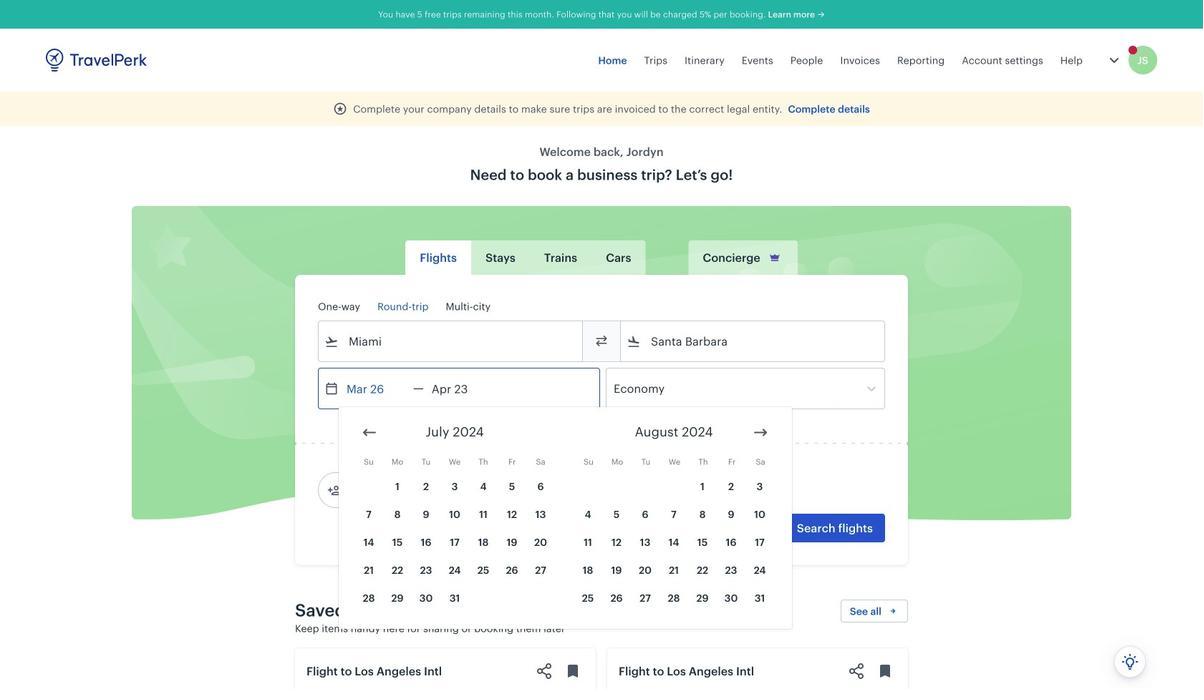 Task type: describe. For each thing, give the bounding box(es) containing it.
Depart text field
[[339, 369, 413, 409]]

move backward to switch to the previous month. image
[[361, 424, 378, 441]]

move forward to switch to the next month. image
[[752, 424, 769, 441]]

calendar application
[[339, 407, 1203, 629]]

From search field
[[339, 330, 564, 353]]



Task type: locate. For each thing, give the bounding box(es) containing it.
Return text field
[[424, 369, 498, 409]]

Add first traveler search field
[[342, 479, 491, 502]]

To search field
[[641, 330, 866, 353]]



